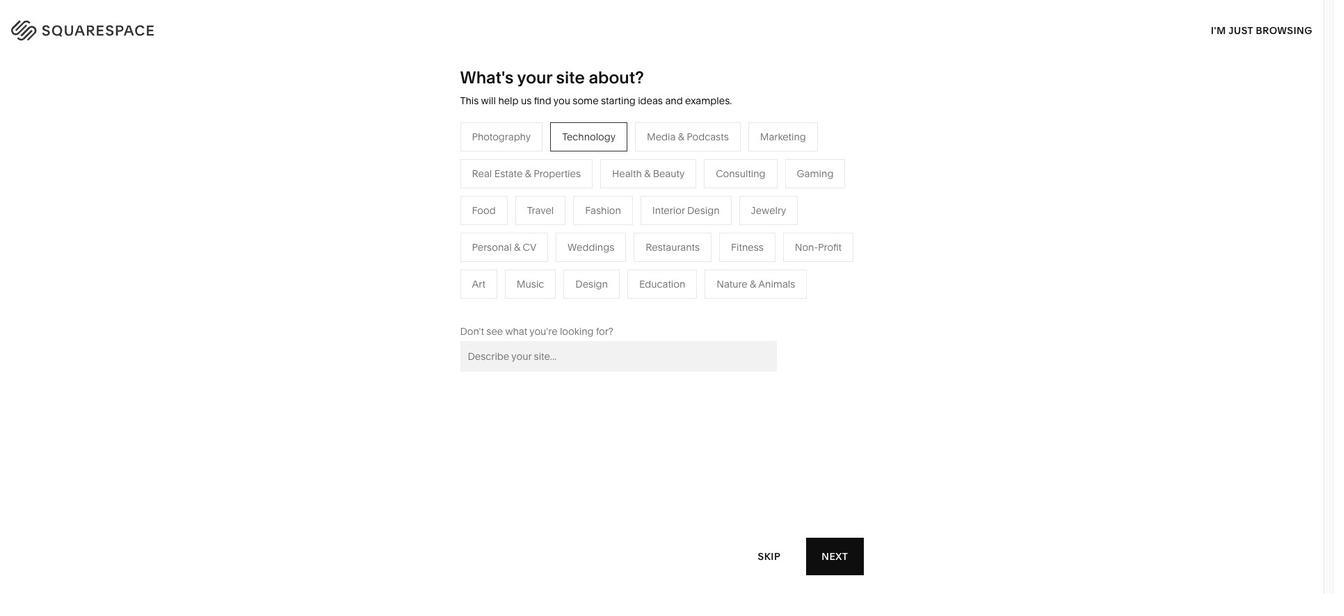 Task type: locate. For each thing, give the bounding box(es) containing it.
0 horizontal spatial estate
[[495, 168, 523, 180]]

0 horizontal spatial design
[[576, 278, 608, 291]]

restaurants
[[504, 214, 558, 227], [646, 241, 700, 254]]

0 horizontal spatial media
[[504, 235, 532, 248]]

0 vertical spatial real estate & properties
[[472, 168, 581, 180]]

fitness inside radio
[[731, 241, 764, 254]]

1 vertical spatial non-
[[421, 256, 444, 268]]

properties up travel radio at left top
[[534, 168, 581, 180]]

estate inside radio
[[495, 168, 523, 180]]

1 horizontal spatial media & podcasts
[[647, 131, 729, 143]]

marketing
[[760, 131, 806, 143]]

fitness
[[650, 235, 683, 248], [731, 241, 764, 254]]

for?
[[596, 326, 614, 338]]

Marketing radio
[[749, 122, 818, 152]]

personal
[[472, 241, 512, 254]]

nature & animals down 'home & decor' link
[[650, 214, 729, 227]]

podcasts
[[687, 131, 729, 143], [543, 235, 586, 248]]

Jewelry radio
[[739, 196, 798, 225]]

nature & animals down fitness radio in the right of the page
[[717, 278, 796, 291]]

real up food
[[472, 168, 492, 180]]

1 vertical spatial nature & animals
[[717, 278, 796, 291]]

real down music
[[504, 298, 524, 310]]

0 vertical spatial animals
[[692, 214, 729, 227]]

health
[[612, 168, 642, 180]]

animals down decor
[[692, 214, 729, 227]]

see
[[487, 326, 503, 338]]

Media & Podcasts radio
[[635, 122, 741, 152]]

you
[[554, 95, 571, 107]]

non-
[[795, 241, 818, 254], [421, 256, 444, 268]]

real estate & properties
[[472, 168, 581, 180], [504, 298, 613, 310]]

0 vertical spatial design
[[688, 204, 720, 217]]

find
[[534, 95, 552, 107]]

what
[[505, 326, 528, 338]]

profit
[[818, 241, 842, 254]]

design
[[688, 204, 720, 217], [576, 278, 608, 291]]

1 vertical spatial media
[[504, 235, 532, 248]]

0 vertical spatial podcasts
[[687, 131, 729, 143]]

0 vertical spatial media
[[647, 131, 676, 143]]

real
[[472, 168, 492, 180], [504, 298, 524, 310]]

1 horizontal spatial weddings
[[568, 241, 615, 254]]

properties
[[534, 168, 581, 180], [565, 298, 613, 310]]

real inside radio
[[472, 168, 492, 180]]

non- down jewelry option
[[795, 241, 818, 254]]

1 horizontal spatial design
[[688, 204, 720, 217]]

1 horizontal spatial media
[[647, 131, 676, 143]]

travel
[[504, 193, 530, 206], [527, 204, 554, 217]]

1 horizontal spatial fitness
[[731, 241, 764, 254]]

nature
[[650, 214, 681, 227], [717, 278, 748, 291]]

Weddings radio
[[556, 233, 627, 262]]

&
[[678, 131, 685, 143], [525, 168, 532, 180], [645, 168, 651, 180], [681, 193, 687, 206], [684, 214, 690, 227], [535, 235, 541, 248], [514, 241, 521, 254], [413, 256, 419, 268], [750, 278, 757, 291], [557, 298, 563, 310]]

1 vertical spatial media & podcasts
[[504, 235, 586, 248]]

1 horizontal spatial restaurants
[[646, 241, 700, 254]]

weddings down "events" link
[[504, 277, 550, 289]]

1 vertical spatial restaurants
[[646, 241, 700, 254]]

properties up looking
[[565, 298, 613, 310]]

1 horizontal spatial animals
[[759, 278, 796, 291]]

non- right community
[[421, 256, 444, 268]]

Photography radio
[[460, 122, 543, 152]]

media & podcasts
[[647, 131, 729, 143], [504, 235, 586, 248]]

1 vertical spatial podcasts
[[543, 235, 586, 248]]

looking
[[560, 326, 594, 338]]

skip button
[[743, 538, 796, 577]]

media & podcasts down restaurants link
[[504, 235, 586, 248]]

non- inside "option"
[[795, 241, 818, 254]]

Non-Profit radio
[[783, 233, 854, 262]]

personal & cv
[[472, 241, 537, 254]]

nature inside "radio"
[[717, 278, 748, 291]]

travel up media & podcasts link
[[527, 204, 554, 217]]

i'm just browsing link
[[1212, 11, 1313, 49]]

estate down music
[[526, 298, 554, 310]]

health & beauty
[[612, 168, 685, 180]]

0 horizontal spatial weddings
[[504, 277, 550, 289]]

1 vertical spatial real estate & properties
[[504, 298, 613, 310]]

restaurants link
[[504, 214, 572, 227]]

1 vertical spatial real
[[504, 298, 524, 310]]

media & podcasts inside option
[[647, 131, 729, 143]]

0 vertical spatial non-
[[795, 241, 818, 254]]

1 horizontal spatial estate
[[526, 298, 554, 310]]

Consulting radio
[[704, 159, 778, 188]]

nature & animals inside "radio"
[[717, 278, 796, 291]]

profits
[[444, 256, 473, 268]]

log             in link
[[1274, 22, 1307, 34]]

Design radio
[[564, 270, 620, 299]]

log             in
[[1274, 22, 1307, 34]]

animals down fitness radio in the right of the page
[[759, 278, 796, 291]]

media inside option
[[647, 131, 676, 143]]

interior
[[653, 204, 685, 217]]

Nature & Animals radio
[[705, 270, 808, 299]]

Education radio
[[628, 270, 697, 299]]

media & podcasts down and
[[647, 131, 729, 143]]

community & non-profits link
[[357, 256, 487, 268]]

real estate & properties up travel link
[[472, 168, 581, 180]]

Food radio
[[460, 196, 508, 225]]

next
[[822, 551, 849, 563]]

media up beauty
[[647, 131, 676, 143]]

1 vertical spatial nature
[[717, 278, 748, 291]]

weddings
[[568, 241, 615, 254], [504, 277, 550, 289]]

music
[[517, 278, 544, 291]]

real estate & properties up you're
[[504, 298, 613, 310]]

us
[[521, 95, 532, 107]]

nature & animals
[[650, 214, 729, 227], [717, 278, 796, 291]]

media
[[647, 131, 676, 143], [504, 235, 532, 248]]

education
[[639, 278, 686, 291]]

0 vertical spatial nature
[[650, 214, 681, 227]]

will
[[481, 95, 496, 107]]

don't
[[460, 326, 484, 338]]

0 horizontal spatial real
[[472, 168, 492, 180]]

0 horizontal spatial non-
[[421, 256, 444, 268]]

art
[[472, 278, 486, 291]]

0 vertical spatial restaurants
[[504, 214, 558, 227]]

1 horizontal spatial non-
[[795, 241, 818, 254]]

estate
[[495, 168, 523, 180], [526, 298, 554, 310]]

1 vertical spatial estate
[[526, 298, 554, 310]]

Fashion radio
[[574, 196, 633, 225]]

Travel radio
[[515, 196, 566, 225]]

weddings up "design" option
[[568, 241, 615, 254]]

0 vertical spatial real
[[472, 168, 492, 180]]

podcasts inside the media & podcasts option
[[687, 131, 729, 143]]

restaurants down the nature & animals link
[[646, 241, 700, 254]]

Technology radio
[[551, 122, 628, 152]]

0 vertical spatial weddings
[[568, 241, 615, 254]]

home & decor link
[[650, 193, 732, 206]]

1 horizontal spatial real
[[504, 298, 524, 310]]

events
[[504, 256, 534, 268]]

fitness link
[[650, 235, 697, 248]]

fitness down interior on the top of the page
[[650, 235, 683, 248]]

podcasts down "examples." at the right of the page
[[687, 131, 729, 143]]

restaurants down travel link
[[504, 214, 558, 227]]

squarespace logo link
[[28, 17, 284, 39]]

0 vertical spatial media & podcasts
[[647, 131, 729, 143]]

nature down home
[[650, 214, 681, 227]]

0 vertical spatial properties
[[534, 168, 581, 180]]

1 vertical spatial animals
[[759, 278, 796, 291]]

podcasts down restaurants link
[[543, 235, 586, 248]]

Gaming radio
[[785, 159, 846, 188]]

0 vertical spatial estate
[[495, 168, 523, 180]]

skip
[[758, 551, 781, 563]]

media up "events" on the top left of the page
[[504, 235, 532, 248]]

animals
[[692, 214, 729, 227], [759, 278, 796, 291]]

about?
[[589, 68, 644, 88]]

fitness up nature & animals "radio"
[[731, 241, 764, 254]]

help
[[499, 95, 519, 107]]

community
[[357, 256, 410, 268]]

1 horizontal spatial podcasts
[[687, 131, 729, 143]]

0 horizontal spatial animals
[[692, 214, 729, 227]]

Real Estate & Properties radio
[[460, 159, 593, 188]]

design inside interior design option
[[688, 204, 720, 217]]

estate up travel link
[[495, 168, 523, 180]]

starting
[[601, 95, 636, 107]]

media & podcasts link
[[504, 235, 599, 248]]

1 horizontal spatial nature
[[717, 278, 748, 291]]

1 vertical spatial design
[[576, 278, 608, 291]]

nature down fitness radio in the right of the page
[[717, 278, 748, 291]]

decor
[[690, 193, 718, 206]]

fashion
[[585, 204, 621, 217]]

travel inside radio
[[527, 204, 554, 217]]

and
[[666, 95, 683, 107]]

0 horizontal spatial restaurants
[[504, 214, 558, 227]]



Task type: describe. For each thing, give the bounding box(es) containing it.
gaming
[[797, 168, 834, 180]]

Interior Design radio
[[641, 196, 732, 225]]

travel down real estate & properties radio
[[504, 193, 530, 206]]

i'm just browsing
[[1212, 24, 1313, 37]]

just
[[1229, 24, 1254, 37]]

site
[[556, 68, 585, 88]]

home
[[650, 193, 679, 206]]

beauty
[[653, 168, 685, 180]]

Restaurants radio
[[634, 233, 712, 262]]

next button
[[807, 539, 864, 576]]

0 vertical spatial nature & animals
[[650, 214, 729, 227]]

in
[[1297, 22, 1307, 34]]

Fitness radio
[[720, 233, 776, 262]]

& inside radio
[[525, 168, 532, 180]]

Art radio
[[460, 270, 497, 299]]

Music radio
[[505, 270, 556, 299]]

0 horizontal spatial media & podcasts
[[504, 235, 586, 248]]

this
[[460, 95, 479, 107]]

design inside "design" option
[[576, 278, 608, 291]]

weddings inside radio
[[568, 241, 615, 254]]

degraw image
[[475, 476, 849, 595]]

consulting
[[716, 168, 766, 180]]

home & decor
[[650, 193, 718, 206]]

cv
[[523, 241, 537, 254]]

community & non-profits
[[357, 256, 473, 268]]

photography
[[472, 131, 531, 143]]

your
[[517, 68, 553, 88]]

0 horizontal spatial podcasts
[[543, 235, 586, 248]]

1 vertical spatial properties
[[565, 298, 613, 310]]

travel link
[[504, 193, 544, 206]]

jewelry
[[751, 204, 787, 217]]

log
[[1274, 22, 1294, 34]]

0 horizontal spatial fitness
[[650, 235, 683, 248]]

squarespace logo image
[[28, 17, 182, 39]]

0 horizontal spatial nature
[[650, 214, 681, 227]]

1 vertical spatial weddings
[[504, 277, 550, 289]]

i'm
[[1212, 24, 1227, 37]]

weddings link
[[504, 277, 564, 289]]

real estate & properties link
[[504, 298, 626, 310]]

technology
[[562, 131, 616, 143]]

Health & Beauty radio
[[601, 159, 697, 188]]

animals inside "radio"
[[759, 278, 796, 291]]

browsing
[[1256, 24, 1313, 37]]

interior design
[[653, 204, 720, 217]]

real estate & properties inside radio
[[472, 168, 581, 180]]

examples.
[[685, 95, 732, 107]]

Personal & CV radio
[[460, 233, 548, 262]]

what's your site about? this will help us find you some starting ideas and examples.
[[460, 68, 732, 107]]

nature & animals link
[[650, 214, 743, 227]]

food
[[472, 204, 496, 217]]

Don't see what you're looking for? field
[[460, 342, 777, 372]]

what's
[[460, 68, 514, 88]]

events link
[[504, 256, 548, 268]]

restaurants inside radio
[[646, 241, 700, 254]]

non-profit
[[795, 241, 842, 254]]

properties inside real estate & properties radio
[[534, 168, 581, 180]]

don't see what you're looking for?
[[460, 326, 614, 338]]

degraw element
[[475, 476, 849, 595]]

ideas
[[638, 95, 663, 107]]

some
[[573, 95, 599, 107]]

you're
[[530, 326, 558, 338]]



Task type: vqa. For each thing, say whether or not it's contained in the screenshot.
"Fashion"
yes



